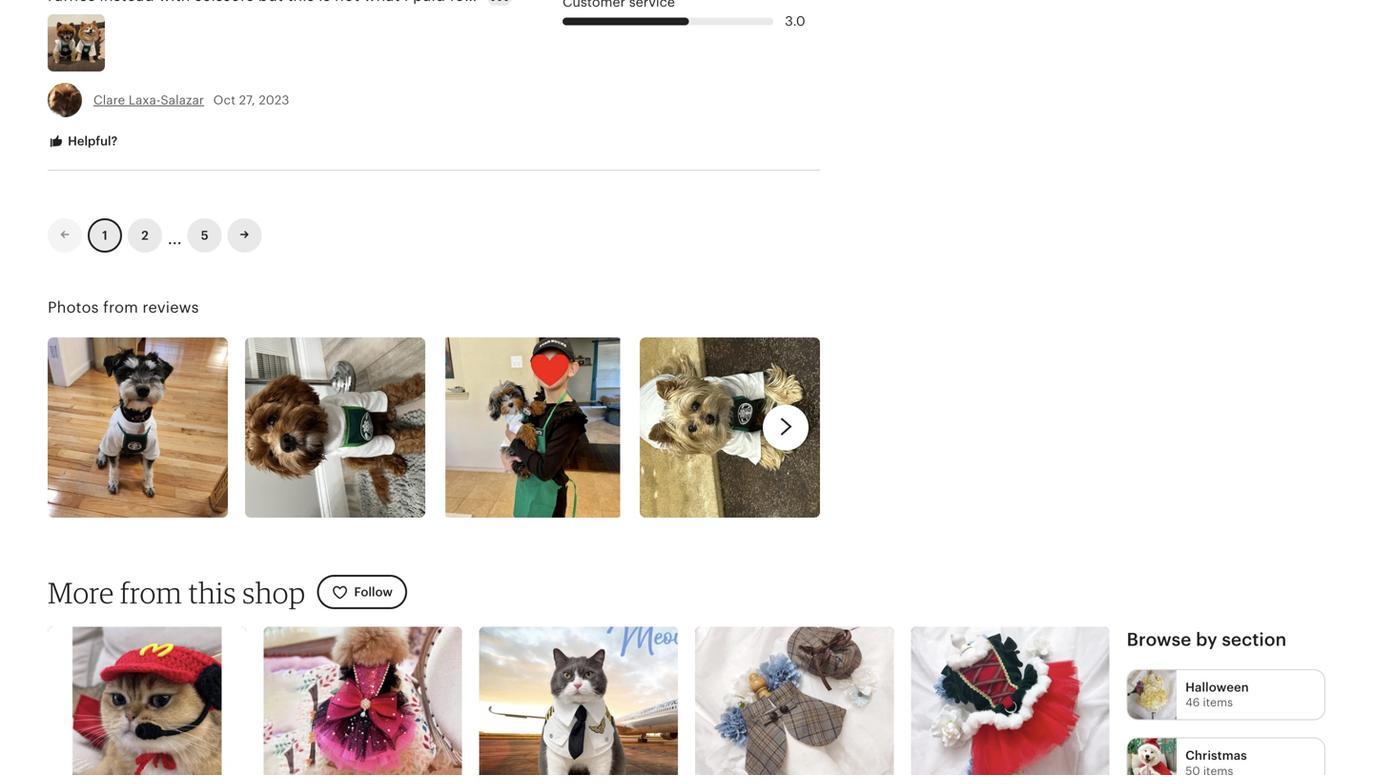 Task type: describe. For each thing, give the bounding box(es) containing it.
laxa-
[[129, 93, 161, 107]]

from for this
[[120, 575, 182, 610]]

5
[[201, 228, 209, 243]]

browse
[[1127, 629, 1192, 650]]

shop
[[242, 575, 306, 610]]

more from this shop
[[48, 575, 306, 610]]

salazar
[[161, 93, 204, 107]]

oct
[[213, 93, 236, 107]]

by
[[1196, 629, 1218, 650]]

browse by section
[[1127, 629, 1287, 650]]

cat pilot bandana bib, dog pilot costume pet halloween outfit, airline captain uniform for cats and dogs, funny costume pet cosplay dress up image
[[479, 627, 678, 775]]

see more listings in the christmas section image
[[1128, 739, 1177, 775]]

2023
[[259, 93, 289, 107]]

1 link
[[88, 218, 122, 253]]

photos from reviews
[[48, 299, 199, 316]]

clare laxa-salazar link
[[93, 93, 204, 107]]

5 link
[[188, 218, 222, 253]]

fast food costume for cats and dogs, snackbar staff uniform chef pet cosplay dress up, red apron and knitted hat inspired from mcdonalds image
[[48, 627, 246, 775]]

2
[[141, 228, 149, 243]]

dog christmas costume dog harness dress, xmas elf outfit for large dogs and cats, custom pet clothes green velvet red tulle dress, xmas gift image
[[911, 627, 1110, 775]]

reviews
[[143, 299, 199, 316]]

clare
[[93, 93, 125, 107]]

dog detective costume halloween, sherlock holmes cape & deerstalker hat for cats and dogs, pet detective outfit funny costume party dress up image
[[695, 627, 894, 775]]



Task type: vqa. For each thing, say whether or not it's contained in the screenshot.
the topmost the seller
no



Task type: locate. For each thing, give the bounding box(es) containing it.
from
[[103, 299, 138, 316], [120, 575, 182, 610]]

from right photos at the left top of page
[[103, 299, 138, 316]]

photos
[[48, 299, 99, 316]]

clare laxa-salazar oct 27, 2023
[[93, 93, 289, 107]]

2 link
[[128, 218, 162, 253]]

1 vertical spatial from
[[120, 575, 182, 610]]

1
[[102, 228, 108, 243]]

0 vertical spatial from
[[103, 299, 138, 316]]

view details of this review photo by clare laxa-salazar image
[[48, 14, 105, 71]]

this
[[188, 575, 236, 610]]

halloween
[[1186, 681, 1249, 695]]

halloween 46 items
[[1186, 681, 1249, 709]]

3.0
[[785, 13, 806, 29]]

more
[[48, 575, 114, 610]]

…
[[168, 221, 182, 249]]

from left this
[[120, 575, 182, 610]]

helpful? button
[[33, 124, 132, 159]]

follow button
[[317, 575, 407, 610]]

christmas
[[1186, 749, 1247, 763]]

46
[[1186, 696, 1200, 709]]

see more listings in the halloween section image
[[1128, 671, 1177, 720]]

27,
[[239, 93, 255, 107]]

follow
[[354, 585, 393, 600]]

helpful?
[[65, 134, 118, 148]]

from for reviews
[[103, 299, 138, 316]]

section
[[1222, 629, 1287, 650]]

items
[[1203, 696, 1233, 709]]

wedding dog dress, sparkling black pink tutu dress for dogs and cats, princess costume large dog birthday outfit custom pet clothes image
[[264, 627, 462, 775]]



